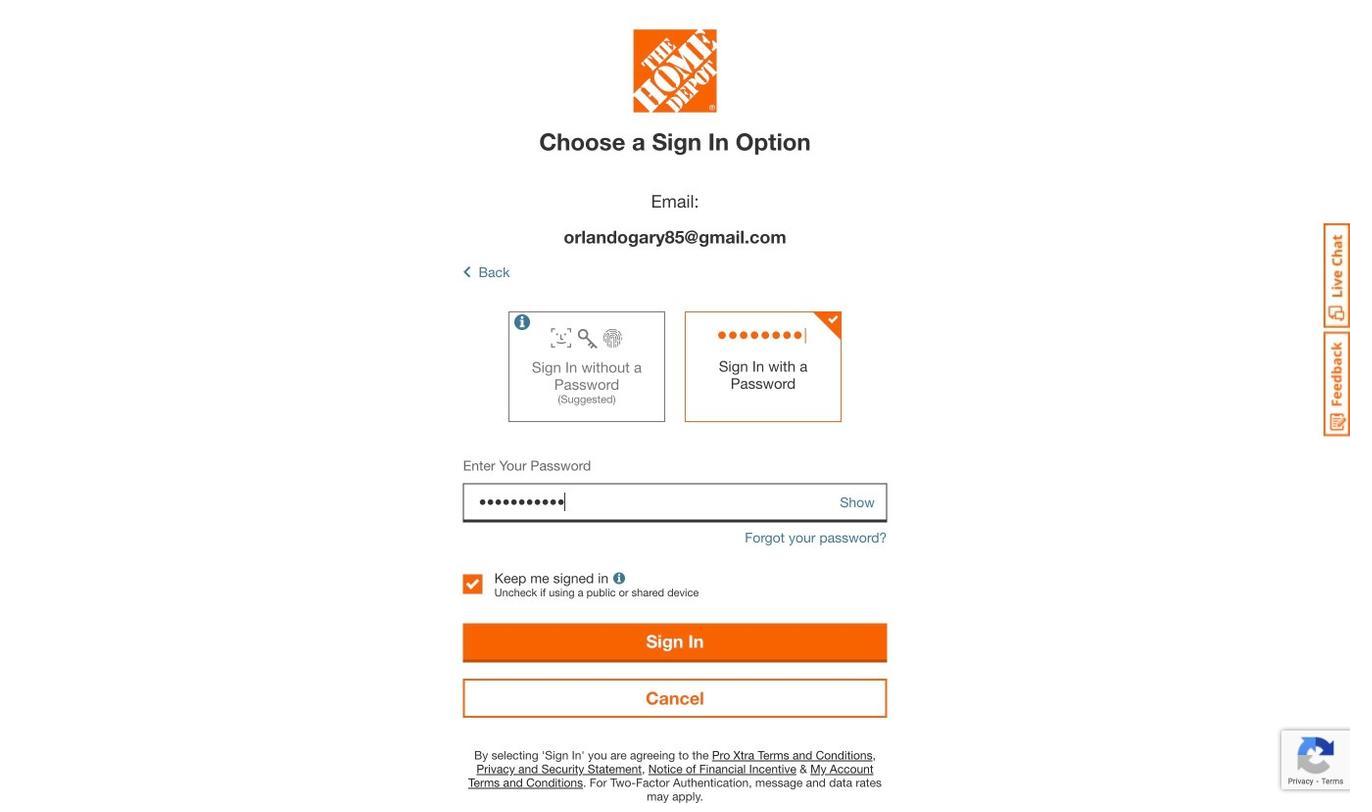 Task type: describe. For each thing, give the bounding box(es) containing it.
live chat image
[[1324, 223, 1351, 328]]



Task type: vqa. For each thing, say whether or not it's contained in the screenshot.
password field
yes



Task type: locate. For each thing, give the bounding box(es) containing it.
back arrow image
[[463, 264, 471, 280]]

thd logo image
[[634, 29, 717, 118]]

feedback link image
[[1324, 331, 1351, 437]]

None password field
[[463, 484, 887, 523]]



